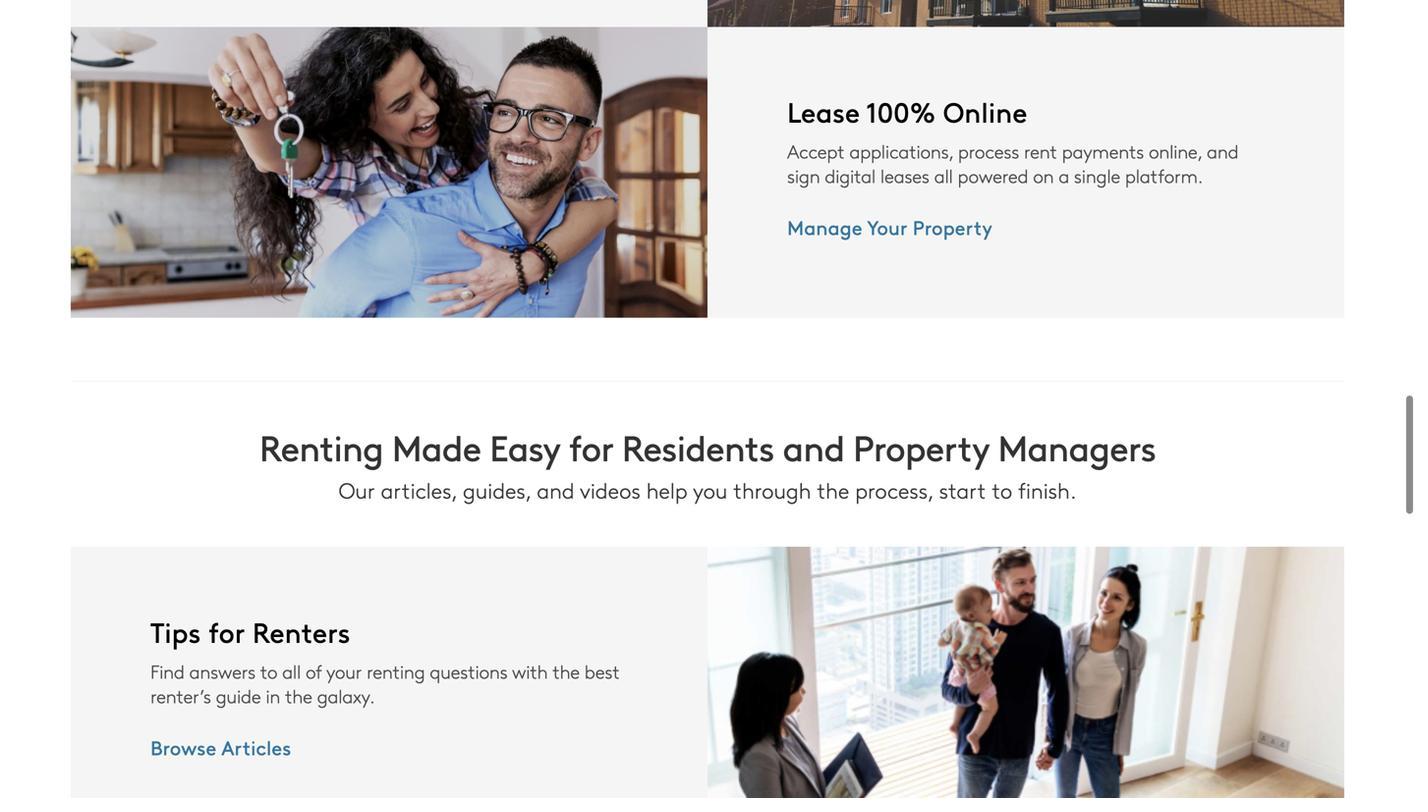 Task type: locate. For each thing, give the bounding box(es) containing it.
finish.
[[1018, 476, 1076, 505]]

0 vertical spatial property
[[913, 214, 992, 241]]

0 vertical spatial all
[[934, 163, 953, 188]]

property
[[913, 214, 992, 241], [853, 423, 989, 471]]

all inside tips for renters find answers to all of your renting questions with the best renter's guide in the galaxy.
[[282, 659, 301, 684]]

0 vertical spatial for
[[569, 423, 613, 471]]

1 horizontal spatial the
[[552, 659, 580, 684]]

articles
[[221, 734, 291, 761]]

to inside renting made easy for residents and property managers our articles, guides, and videos help you through the process, start to finish.
[[992, 476, 1012, 505]]

to right start
[[992, 476, 1012, 505]]

renting
[[367, 659, 425, 684]]

on
[[1033, 163, 1054, 188]]

1 vertical spatial to
[[260, 659, 277, 684]]

to left 'of' on the bottom left of the page
[[260, 659, 277, 684]]

galaxy.
[[317, 684, 375, 709]]

1 horizontal spatial to
[[992, 476, 1012, 505]]

for up answers
[[208, 613, 245, 651]]

powered
[[958, 163, 1028, 188]]

lease
[[787, 93, 860, 130]]

1 horizontal spatial for
[[569, 423, 613, 471]]

manage your property link
[[787, 208, 992, 247]]

2 horizontal spatial the
[[817, 476, 849, 505]]

and
[[1207, 139, 1239, 164], [783, 423, 844, 471], [537, 476, 574, 505]]

0 horizontal spatial and
[[537, 476, 574, 505]]

and right online,
[[1207, 139, 1239, 164]]

1 vertical spatial property
[[853, 423, 989, 471]]

process
[[958, 139, 1019, 164]]

to
[[992, 476, 1012, 505], [260, 659, 277, 684]]

applications,
[[849, 139, 953, 164]]

0 horizontal spatial to
[[260, 659, 277, 684]]

for
[[569, 423, 613, 471], [208, 613, 245, 651]]

the right the through
[[817, 476, 849, 505]]

accept
[[787, 139, 845, 164]]

renting made easy for residents and property managers our articles, guides, and videos help you through the process, start to finish.
[[259, 423, 1156, 505]]

0 vertical spatial and
[[1207, 139, 1239, 164]]

and down 'easy'
[[537, 476, 574, 505]]

the right in
[[285, 684, 312, 709]]

in
[[266, 684, 280, 709]]

digital
[[825, 163, 876, 188]]

tips for renters find answers to all of your renting questions with the best renter's guide in the galaxy.
[[150, 613, 620, 709]]

platform.
[[1125, 163, 1203, 188]]

questions
[[430, 659, 508, 684]]

2 vertical spatial and
[[537, 476, 574, 505]]

guide
[[216, 684, 261, 709]]

answers
[[189, 659, 255, 684]]

online,
[[1149, 139, 1202, 164]]

manage your property
[[787, 214, 992, 241]]

all
[[934, 163, 953, 188], [282, 659, 301, 684]]

2 horizontal spatial and
[[1207, 139, 1239, 164]]

find
[[150, 659, 184, 684]]

0 horizontal spatial all
[[282, 659, 301, 684]]

for up videos
[[569, 423, 613, 471]]

0 vertical spatial to
[[992, 476, 1012, 505]]

for inside renting made easy for residents and property managers our articles, guides, and videos help you through the process, start to finish.
[[569, 423, 613, 471]]

the
[[817, 476, 849, 505], [552, 659, 580, 684], [285, 684, 312, 709]]

renter's
[[150, 684, 211, 709]]

0 horizontal spatial for
[[208, 613, 245, 651]]

the left best
[[552, 659, 580, 684]]

property up process,
[[853, 423, 989, 471]]

1 vertical spatial all
[[282, 659, 301, 684]]

1 vertical spatial for
[[208, 613, 245, 651]]

0 horizontal spatial the
[[285, 684, 312, 709]]

your
[[867, 214, 907, 241]]

1 horizontal spatial all
[[934, 163, 953, 188]]

all left 'of' on the bottom left of the page
[[282, 659, 301, 684]]

manage
[[787, 214, 862, 241]]

a
[[1059, 163, 1069, 188]]

your
[[326, 659, 362, 684]]

you
[[693, 476, 728, 505]]

property right your
[[913, 214, 992, 241]]

easy
[[489, 423, 560, 471]]

our
[[339, 476, 375, 505]]

1 vertical spatial and
[[783, 423, 844, 471]]

with
[[512, 659, 548, 684]]

and up the through
[[783, 423, 844, 471]]

all right leases
[[934, 163, 953, 188]]



Task type: describe. For each thing, give the bounding box(es) containing it.
1 horizontal spatial and
[[783, 423, 844, 471]]

100%
[[866, 93, 936, 130]]

manage your property button
[[787, 208, 992, 247]]

and inside lease 100% online accept applications, process rent payments online, and sign digital leases all powered on a single platform.
[[1207, 139, 1239, 164]]

property inside button
[[913, 214, 992, 241]]

start
[[939, 476, 986, 505]]

to inside tips for renters find answers to all of your renting questions with the best renter's guide in the galaxy.
[[260, 659, 277, 684]]

single
[[1074, 163, 1120, 188]]

browse articles link
[[150, 729, 291, 768]]

managers
[[998, 423, 1156, 471]]

property inside renting made easy for residents and property managers our articles, guides, and videos help you through the process, start to finish.
[[853, 423, 989, 471]]

browse articles button
[[150, 729, 291, 768]]

leases
[[880, 163, 929, 188]]

for inside tips for renters find answers to all of your renting questions with the best renter's guide in the galaxy.
[[208, 613, 245, 651]]

tips
[[150, 613, 201, 651]]

the inside renting made easy for residents and property managers our articles, guides, and videos help you through the process, start to finish.
[[817, 476, 849, 505]]

videos
[[580, 476, 641, 505]]

browse
[[150, 734, 216, 761]]

best
[[584, 659, 620, 684]]

of
[[306, 659, 322, 684]]

help
[[646, 476, 687, 505]]

process,
[[855, 476, 933, 505]]

sign
[[787, 163, 820, 188]]

residents
[[622, 423, 774, 471]]

articles,
[[381, 476, 457, 505]]

renters
[[252, 613, 350, 651]]

through
[[733, 476, 811, 505]]

online
[[943, 93, 1027, 130]]

guides,
[[463, 476, 531, 505]]

lease 100% online accept applications, process rent payments online, and sign digital leases all powered on a single platform.
[[787, 93, 1239, 188]]

browse articles
[[150, 734, 291, 761]]

rent
[[1024, 139, 1057, 164]]

renting
[[259, 423, 383, 471]]

all inside lease 100% online accept applications, process rent payments online, and sign digital leases all powered on a single platform.
[[934, 163, 953, 188]]

payments
[[1062, 139, 1144, 164]]

made
[[392, 423, 481, 471]]



Task type: vqa. For each thing, say whether or not it's contained in the screenshot.
Request Tour
no



